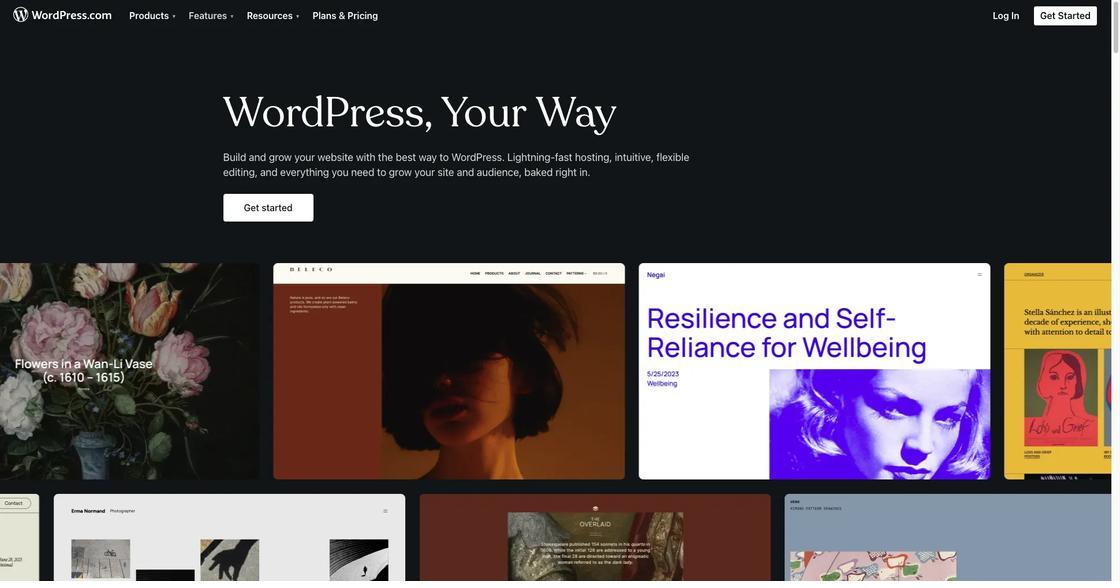 Task type: describe. For each thing, give the bounding box(es) containing it.
wordpress.com navigation menu menu
[[0, 0, 1112, 582]]

0 vertical spatial grow
[[269, 151, 292, 163]]

features button
[[182, 0, 240, 26]]

website
[[318, 151, 354, 163]]

get for get started
[[244, 202, 259, 213]]

and right 'editing,'
[[260, 166, 278, 179]]

pricing
[[348, 10, 378, 21]]

wordpress,
[[223, 87, 433, 140]]

theme organizer image
[[1009, 263, 1121, 480]]

plans & pricing link
[[306, 0, 385, 26]]

you
[[332, 166, 349, 179]]

get for get started
[[1041, 10, 1056, 21]]

and up 'editing,'
[[249, 151, 266, 163]]

hosting,
[[575, 151, 613, 163]]

1 horizontal spatial to
[[440, 151, 449, 163]]

best
[[396, 151, 416, 163]]

build and grow your website with the best way to wordpress. lightning-fast hosting, intuitive, flexible editing, and everything you need to grow your site and audience, baked right in.
[[223, 151, 690, 179]]

and right the site
[[457, 166, 474, 179]]

in
[[1012, 10, 1020, 21]]

plans & pricing
[[313, 10, 378, 21]]

your way
[[441, 87, 617, 140]]

get started
[[1041, 10, 1091, 21]]

way
[[419, 151, 437, 163]]

theme luminance image
[[0, 495, 37, 582]]

fast
[[555, 151, 573, 163]]

theme erma image
[[50, 495, 402, 582]]

need
[[351, 166, 375, 179]]

wordpress, your way
[[223, 87, 617, 140]]

products button
[[122, 0, 182, 26]]

lightning-
[[508, 151, 555, 163]]

wordpress.
[[452, 151, 505, 163]]

get started link
[[223, 194, 313, 222]]

log in
[[994, 10, 1020, 21]]

flexible
[[657, 151, 690, 163]]

resources button
[[240, 0, 306, 26]]

log in link
[[987, 0, 1027, 26]]

site
[[438, 166, 454, 179]]

get started
[[244, 202, 293, 213]]

features
[[189, 10, 229, 21]]

audience,
[[477, 166, 522, 179]]

plans
[[313, 10, 337, 21]]

theme negai image
[[644, 263, 996, 480]]

products
[[129, 10, 171, 21]]

everything
[[280, 166, 329, 179]]

editing,
[[223, 166, 258, 179]]

build
[[223, 151, 246, 163]]

wordpress.com element
[[0, 0, 1112, 33]]



Task type: vqa. For each thing, say whether or not it's contained in the screenshot.
the bottom GET
yes



Task type: locate. For each thing, give the bounding box(es) containing it.
your up 'everything'
[[295, 151, 315, 163]]

to up the site
[[440, 151, 449, 163]]

to down the
[[377, 166, 387, 179]]

get inside wordpress.com element
[[1041, 10, 1056, 21]]

0 vertical spatial to
[[440, 151, 449, 163]]

your
[[295, 151, 315, 163], [415, 166, 435, 179]]

1 horizontal spatial get
[[1041, 10, 1056, 21]]

1 vertical spatial your
[[415, 166, 435, 179]]

theme ueno image
[[782, 495, 1121, 582]]

started
[[262, 202, 293, 213]]

with
[[356, 151, 376, 163]]

grow
[[269, 151, 292, 163], [389, 166, 412, 179]]

resources
[[247, 10, 295, 21]]

started
[[1059, 10, 1091, 21]]

0 horizontal spatial your
[[295, 151, 315, 163]]

theme covr image
[[0, 263, 264, 480]]

1 vertical spatial to
[[377, 166, 387, 179]]

0 horizontal spatial grow
[[269, 151, 292, 163]]

get
[[1041, 10, 1056, 21], [244, 202, 259, 213]]

1 horizontal spatial your
[[415, 166, 435, 179]]

baked
[[525, 166, 553, 179]]

0 vertical spatial get
[[1041, 10, 1056, 21]]

0 vertical spatial your
[[295, 151, 315, 163]]

1 horizontal spatial grow
[[389, 166, 412, 179]]

wordpress.com logo image
[[13, 5, 112, 26]]

your down way
[[415, 166, 435, 179]]

&
[[339, 10, 345, 21]]

theme overlaid image
[[416, 495, 768, 582]]

theme beleco image
[[278, 263, 630, 480]]

grow down best
[[389, 166, 412, 179]]

to
[[440, 151, 449, 163], [377, 166, 387, 179]]

get started link
[[1027, 0, 1112, 26]]

0 horizontal spatial get
[[244, 202, 259, 213]]

log
[[994, 10, 1010, 21]]

grow up 'everything'
[[269, 151, 292, 163]]

and
[[249, 151, 266, 163], [260, 166, 278, 179], [457, 166, 474, 179]]

intuitive,
[[615, 151, 654, 163]]

1 vertical spatial grow
[[389, 166, 412, 179]]

right
[[556, 166, 577, 179]]

1 vertical spatial get
[[244, 202, 259, 213]]

in.
[[580, 166, 591, 179]]

0 horizontal spatial to
[[377, 166, 387, 179]]

the
[[378, 151, 393, 163]]



